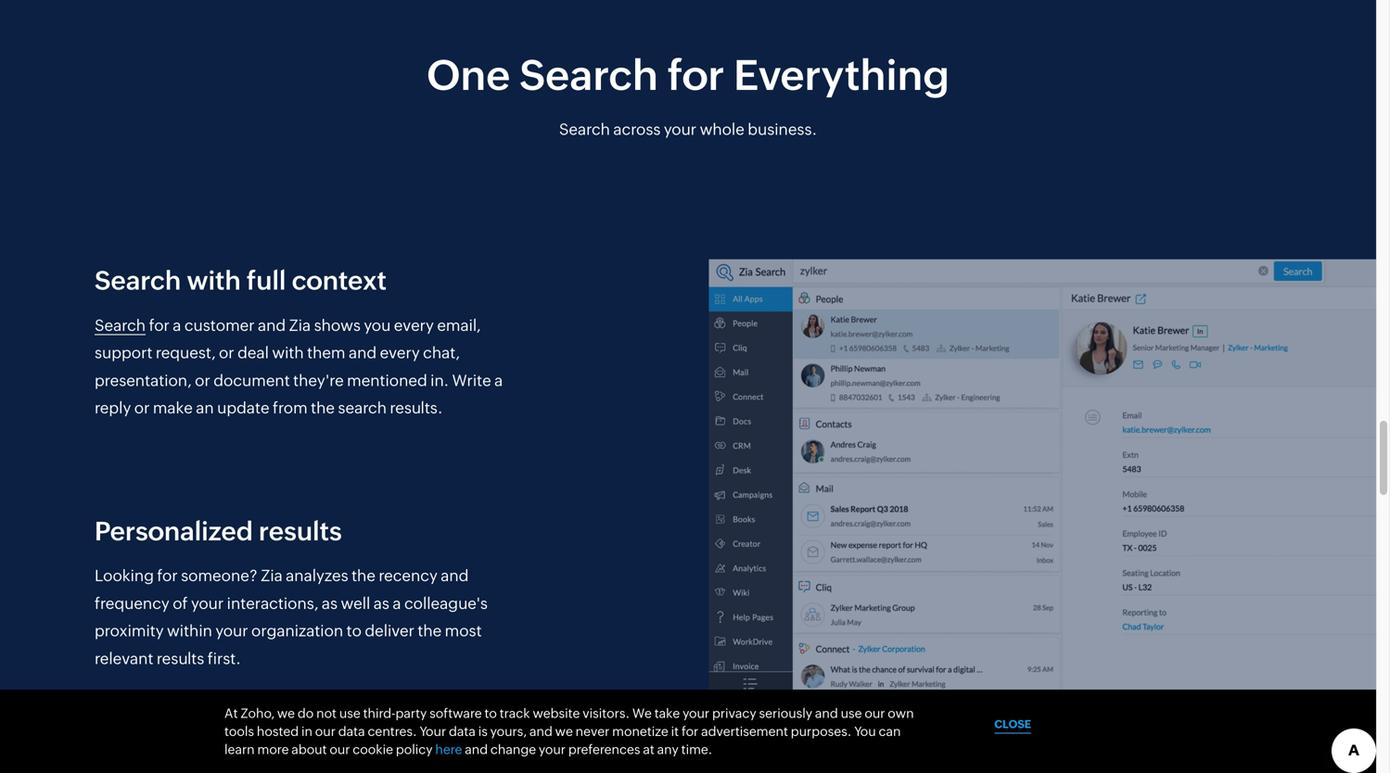 Task type: locate. For each thing, give the bounding box(es) containing it.
a right "write"
[[495, 371, 503, 389]]

results
[[259, 517, 342, 546], [157, 650, 204, 668]]

your
[[664, 120, 697, 138], [191, 595, 224, 613], [216, 622, 248, 640], [683, 706, 710, 721], [539, 743, 566, 757]]

or up an
[[195, 371, 210, 389]]

within
[[167, 622, 212, 640]]

we
[[633, 706, 652, 721]]

the up well
[[352, 567, 376, 585]]

1 vertical spatial with
[[272, 344, 304, 362]]

1 horizontal spatial zia
[[289, 316, 311, 334]]

0 horizontal spatial as
[[322, 595, 338, 613]]

search for search 'link'
[[95, 316, 146, 334]]

search with full context
[[95, 266, 387, 295]]

for up request,
[[149, 316, 170, 334]]

here link
[[435, 743, 462, 757]]

0 vertical spatial with
[[187, 266, 241, 295]]

zia
[[289, 316, 311, 334], [261, 567, 283, 585]]

as left well
[[322, 595, 338, 613]]

1 vertical spatial our
[[315, 724, 336, 739]]

close
[[995, 718, 1032, 731]]

well
[[341, 595, 370, 613]]

0 vertical spatial the
[[311, 399, 335, 417]]

1 horizontal spatial we
[[555, 724, 573, 739]]

for right it
[[682, 724, 699, 739]]

results inside the looking for someone? zia analyzes the recency and frequency of your interactions, as well as a colleague's proximity within your organization to deliver the most relevant results first.
[[157, 650, 204, 668]]

and inside the looking for someone? zia analyzes the recency and frequency of your interactions, as well as a colleague's proximity within your organization to deliver the most relevant results first.
[[441, 567, 469, 585]]

every
[[394, 316, 434, 334], [380, 344, 420, 362]]

website
[[533, 706, 580, 721]]

or down presentation,
[[134, 399, 150, 417]]

one
[[427, 51, 510, 99]]

our
[[865, 706, 885, 721], [315, 724, 336, 739], [330, 743, 350, 757]]

relevant
[[95, 650, 153, 668]]

first.
[[208, 650, 241, 668]]

privacy
[[712, 706, 757, 721]]

0 vertical spatial results
[[259, 517, 342, 546]]

time.
[[682, 743, 713, 757]]

mentioned
[[347, 371, 427, 389]]

zia inside for a customer and zia shows you every email, support request, or deal with them and every chat, presentation, or document they're mentioned in. write a reply or make an update from the search results.
[[289, 316, 311, 334]]

as
[[322, 595, 338, 613], [374, 595, 390, 613]]

0 horizontal spatial data
[[338, 724, 365, 739]]

our up the you on the bottom of page
[[865, 706, 885, 721]]

results down within in the bottom left of the page
[[157, 650, 204, 668]]

email,
[[437, 316, 481, 334]]

search up support
[[95, 316, 146, 334]]

for up search across your whole business.
[[668, 51, 725, 99]]

2 vertical spatial a
[[393, 595, 401, 613]]

use
[[339, 706, 361, 721], [841, 706, 862, 721]]

from
[[273, 399, 308, 417]]

the inside for a customer and zia shows you every email, support request, or deal with them and every chat, presentation, or document they're mentioned in. write a reply or make an update from the search results.
[[311, 399, 335, 417]]

1 horizontal spatial with
[[272, 344, 304, 362]]

2 horizontal spatial or
[[219, 344, 234, 362]]

use up the you on the bottom of page
[[841, 706, 862, 721]]

data up cookie
[[338, 724, 365, 739]]

every up mentioned
[[380, 344, 420, 362]]

as right well
[[374, 595, 390, 613]]

a up deliver
[[393, 595, 401, 613]]

or left deal
[[219, 344, 234, 362]]

zia up interactions,
[[261, 567, 283, 585]]

2 horizontal spatial a
[[495, 371, 503, 389]]

our down the not
[[315, 724, 336, 739]]

take
[[655, 706, 680, 721]]

personalized results
[[95, 517, 342, 546]]

with
[[187, 266, 241, 295], [272, 344, 304, 362]]

any
[[657, 743, 679, 757]]

every right you
[[394, 316, 434, 334]]

0 vertical spatial zia
[[289, 316, 311, 334]]

1 horizontal spatial to
[[485, 706, 497, 721]]

and up 'colleague's'
[[441, 567, 469, 585]]

we
[[277, 706, 295, 721], [555, 724, 573, 739]]

0 horizontal spatial to
[[347, 622, 362, 640]]

a inside the looking for someone? zia analyzes the recency and frequency of your interactions, as well as a colleague's proximity within your organization to deliver the most relevant results first.
[[393, 595, 401, 613]]

search for search across your whole business.
[[559, 120, 610, 138]]

2 vertical spatial or
[[134, 399, 150, 417]]

never
[[576, 724, 610, 739]]

and up deal
[[258, 316, 286, 334]]

request,
[[156, 344, 216, 362]]

1 vertical spatial or
[[195, 371, 210, 389]]

1 vertical spatial a
[[495, 371, 503, 389]]

with inside for a customer and zia shows you every email, support request, or deal with them and every chat, presentation, or document they're mentioned in. write a reply or make an update from the search results.
[[272, 344, 304, 362]]

data down the software
[[449, 724, 476, 739]]

0 horizontal spatial we
[[277, 706, 295, 721]]

someone?
[[181, 567, 258, 585]]

1 horizontal spatial or
[[195, 371, 210, 389]]

a up request,
[[173, 316, 181, 334]]

data
[[338, 724, 365, 739], [449, 724, 476, 739]]

personalized
[[95, 517, 253, 546]]

and
[[258, 316, 286, 334], [349, 344, 377, 362], [441, 567, 469, 585], [815, 706, 838, 721], [530, 724, 553, 739], [465, 743, 488, 757]]

2 as from the left
[[374, 595, 390, 613]]

more
[[257, 743, 289, 757]]

we down website
[[555, 724, 573, 739]]

do
[[298, 706, 314, 721]]

search up search 'link'
[[95, 266, 181, 295]]

use right the not
[[339, 706, 361, 721]]

deal
[[238, 344, 269, 362]]

hosted
[[257, 724, 299, 739]]

0 horizontal spatial the
[[311, 399, 335, 417]]

2 use from the left
[[841, 706, 862, 721]]

search left across
[[559, 120, 610, 138]]

1 horizontal spatial a
[[393, 595, 401, 613]]

search
[[520, 51, 659, 99], [559, 120, 610, 138], [95, 266, 181, 295], [95, 316, 146, 334]]

a
[[173, 316, 181, 334], [495, 371, 503, 389], [393, 595, 401, 613]]

0 horizontal spatial a
[[173, 316, 181, 334]]

at
[[225, 706, 238, 721]]

search across your whole business.
[[559, 120, 817, 138]]

2 vertical spatial the
[[418, 622, 442, 640]]

our right the about
[[330, 743, 350, 757]]

and up purposes.
[[815, 706, 838, 721]]

we left 'do'
[[277, 706, 295, 721]]

0 horizontal spatial results
[[157, 650, 204, 668]]

your right take
[[683, 706, 710, 721]]

an
[[196, 399, 214, 417]]

1 horizontal spatial results
[[259, 517, 342, 546]]

visitors.
[[583, 706, 630, 721]]

context
[[292, 266, 387, 295]]

with up customer
[[187, 266, 241, 295]]

to up is
[[485, 706, 497, 721]]

to down well
[[347, 622, 362, 640]]

reply
[[95, 399, 131, 417]]

write
[[452, 371, 491, 389]]

1 vertical spatial zia
[[261, 567, 283, 585]]

to
[[347, 622, 362, 640], [485, 706, 497, 721]]

one search for everything
[[427, 51, 950, 99]]

for
[[668, 51, 725, 99], [149, 316, 170, 334], [157, 567, 178, 585], [682, 724, 699, 739]]

your down website
[[539, 743, 566, 757]]

for inside the looking for someone? zia analyzes the recency and frequency of your interactions, as well as a colleague's proximity within your organization to deliver the most relevant results first.
[[157, 567, 178, 585]]

or
[[219, 344, 234, 362], [195, 371, 210, 389], [134, 399, 150, 417]]

most
[[445, 622, 482, 640]]

1 vertical spatial results
[[157, 650, 204, 668]]

at
[[643, 743, 655, 757]]

1 data from the left
[[338, 724, 365, 739]]

zia left shows
[[289, 316, 311, 334]]

0 vertical spatial to
[[347, 622, 362, 640]]

1 vertical spatial to
[[485, 706, 497, 721]]

1 horizontal spatial the
[[352, 567, 376, 585]]

for inside for a customer and zia shows you every email, support request, or deal with them and every chat, presentation, or document they're mentioned in. write a reply or make an update from the search results.
[[149, 316, 170, 334]]

for inside at zoho, we do not use third-party software to track website visitors. we take your privacy seriously and use our own tools hosted in our data centres. your data is yours, and we never monetize it for advertisement purposes. you can learn more about our cookie policy
[[682, 724, 699, 739]]

the down they're
[[311, 399, 335, 417]]

0 horizontal spatial use
[[339, 706, 361, 721]]

1 horizontal spatial data
[[449, 724, 476, 739]]

with right deal
[[272, 344, 304, 362]]

proximity
[[95, 622, 164, 640]]

and down you
[[349, 344, 377, 362]]

the down 'colleague's'
[[418, 622, 442, 640]]

whole
[[700, 120, 745, 138]]

for up of
[[157, 567, 178, 585]]

to inside at zoho, we do not use third-party software to track website visitors. we take your privacy seriously and use our own tools hosted in our data centres. your data is yours, and we never monetize it for advertisement purposes. you can learn more about our cookie policy
[[485, 706, 497, 721]]

in
[[301, 724, 313, 739]]

1 horizontal spatial as
[[374, 595, 390, 613]]

0 vertical spatial or
[[219, 344, 234, 362]]

1 vertical spatial the
[[352, 567, 376, 585]]

at zoho, we do not use third-party software to track website visitors. we take your privacy seriously and use our own tools hosted in our data centres. your data is yours, and we never monetize it for advertisement purposes. you can learn more about our cookie policy
[[225, 706, 914, 757]]

0 horizontal spatial zia
[[261, 567, 283, 585]]

results up analyzes
[[259, 517, 342, 546]]

own
[[888, 706, 914, 721]]

recency
[[379, 567, 438, 585]]

1 horizontal spatial use
[[841, 706, 862, 721]]

organization
[[251, 622, 343, 640]]



Task type: describe. For each thing, give the bounding box(es) containing it.
they're
[[293, 371, 344, 389]]

everything
[[734, 51, 950, 99]]

deliver
[[365, 622, 415, 640]]

your
[[420, 724, 446, 739]]

full
[[247, 266, 286, 295]]

1 vertical spatial we
[[555, 724, 573, 739]]

your right of
[[191, 595, 224, 613]]

not
[[316, 706, 337, 721]]

you
[[364, 316, 391, 334]]

purposes.
[[791, 724, 852, 739]]

them
[[307, 344, 346, 362]]

search for search with full context
[[95, 266, 181, 295]]

about
[[292, 743, 327, 757]]

tools
[[225, 724, 254, 739]]

looking
[[95, 567, 154, 585]]

policy
[[396, 743, 433, 757]]

business.
[[748, 120, 817, 138]]

monetize
[[612, 724, 669, 739]]

0 horizontal spatial or
[[134, 399, 150, 417]]

2 horizontal spatial the
[[418, 622, 442, 640]]

yours,
[[490, 724, 527, 739]]

analyzes
[[286, 567, 348, 585]]

zia inside the looking for someone? zia analyzes the recency and frequency of your interactions, as well as a colleague's proximity within your organization to deliver the most relevant results first.
[[261, 567, 283, 585]]

seriously
[[759, 706, 813, 721]]

change
[[491, 743, 536, 757]]

1 use from the left
[[339, 706, 361, 721]]

shows
[[314, 316, 361, 334]]

zoho,
[[241, 706, 275, 721]]

across
[[614, 120, 661, 138]]

your up first.
[[216, 622, 248, 640]]

frequency
[[95, 595, 170, 613]]

learn
[[225, 743, 255, 757]]

make
[[153, 399, 193, 417]]

2 vertical spatial our
[[330, 743, 350, 757]]

your inside at zoho, we do not use third-party software to track website visitors. we take your privacy seriously and use our own tools hosted in our data centres. your data is yours, and we never monetize it for advertisement purposes. you can learn more about our cookie policy
[[683, 706, 710, 721]]

2 data from the left
[[449, 724, 476, 739]]

of
[[173, 595, 188, 613]]

you
[[855, 724, 876, 739]]

1 vertical spatial every
[[380, 344, 420, 362]]

presentation,
[[95, 371, 192, 389]]

support
[[95, 344, 153, 362]]

search link
[[95, 316, 146, 335]]

centres.
[[368, 724, 417, 739]]

colleague's
[[404, 595, 488, 613]]

preferences
[[569, 743, 641, 757]]

0 vertical spatial we
[[277, 706, 295, 721]]

software
[[430, 706, 482, 721]]

your left whole
[[664, 120, 697, 138]]

and down website
[[530, 724, 553, 739]]

can
[[879, 724, 901, 739]]

advertisement
[[701, 724, 788, 739]]

it
[[671, 724, 679, 739]]

chat,
[[423, 344, 460, 362]]

customer
[[184, 316, 255, 334]]

track
[[500, 706, 530, 721]]

0 horizontal spatial with
[[187, 266, 241, 295]]

party
[[396, 706, 427, 721]]

in.
[[431, 371, 449, 389]]

here
[[435, 743, 462, 757]]

and down is
[[465, 743, 488, 757]]

search up across
[[520, 51, 659, 99]]

is
[[478, 724, 488, 739]]

results.
[[390, 399, 443, 417]]

looking for someone? zia analyzes the recency and frequency of your interactions, as well as a colleague's proximity within your organization to deliver the most relevant results first.
[[95, 567, 488, 668]]

third-
[[363, 706, 396, 721]]

update
[[217, 399, 270, 417]]

cookie
[[353, 743, 393, 757]]

0 vertical spatial every
[[394, 316, 434, 334]]

here and change your preferences at any time.
[[435, 743, 713, 757]]

0 vertical spatial our
[[865, 706, 885, 721]]

document
[[214, 371, 290, 389]]

for a customer and zia shows you every email, support request, or deal with them and every chat, presentation, or document they're mentioned in. write a reply or make an update from the search results.
[[95, 316, 503, 417]]

interactions,
[[227, 595, 319, 613]]

1 as from the left
[[322, 595, 338, 613]]

0 vertical spatial a
[[173, 316, 181, 334]]

search
[[338, 399, 387, 417]]

to inside the looking for someone? zia analyzes the recency and frequency of your interactions, as well as a colleague's proximity within your organization to deliver the most relevant results first.
[[347, 622, 362, 640]]



Task type: vqa. For each thing, say whether or not it's contained in the screenshot.
the leftmost with
yes



